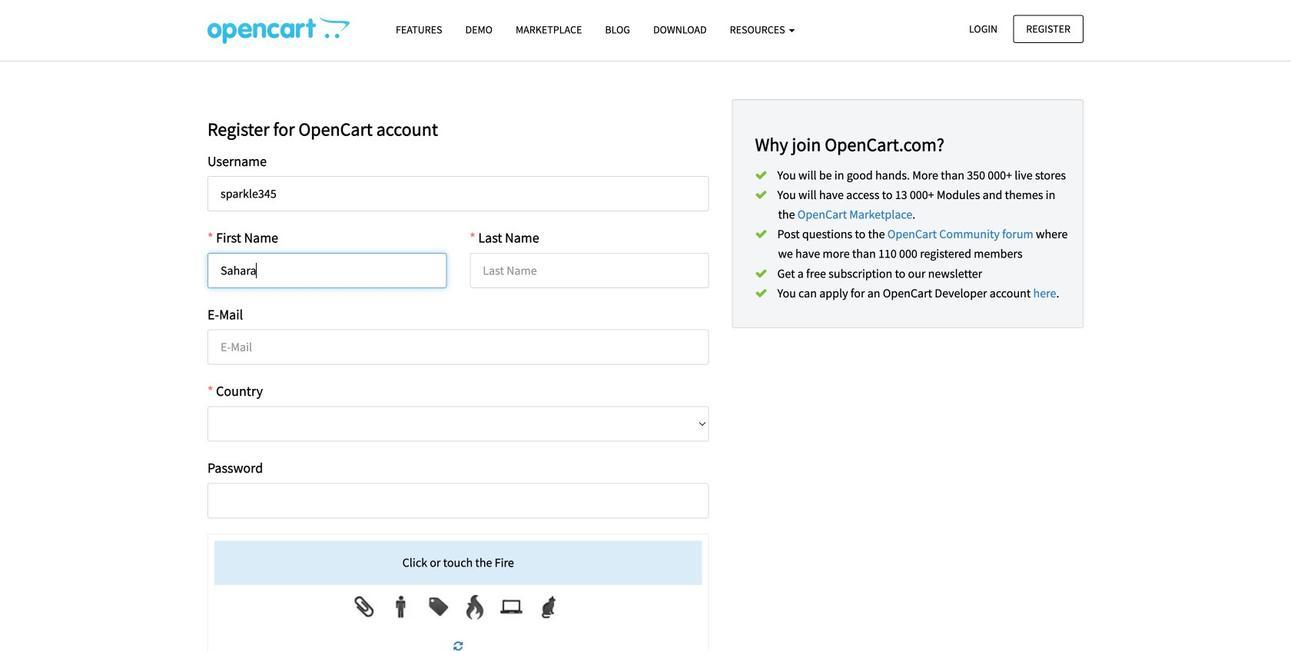 Task type: describe. For each thing, give the bounding box(es) containing it.
E-Mail text field
[[208, 330, 709, 365]]

Username text field
[[208, 176, 709, 212]]

Last Name text field
[[470, 253, 709, 288]]

refresh image
[[454, 641, 463, 651]]

opencart - account register image
[[208, 16, 350, 44]]



Task type: vqa. For each thing, say whether or not it's contained in the screenshot.
Opencart - Account Register 'image'
yes



Task type: locate. For each thing, give the bounding box(es) containing it.
First Name text field
[[208, 253, 447, 288]]

None password field
[[208, 483, 709, 519]]



